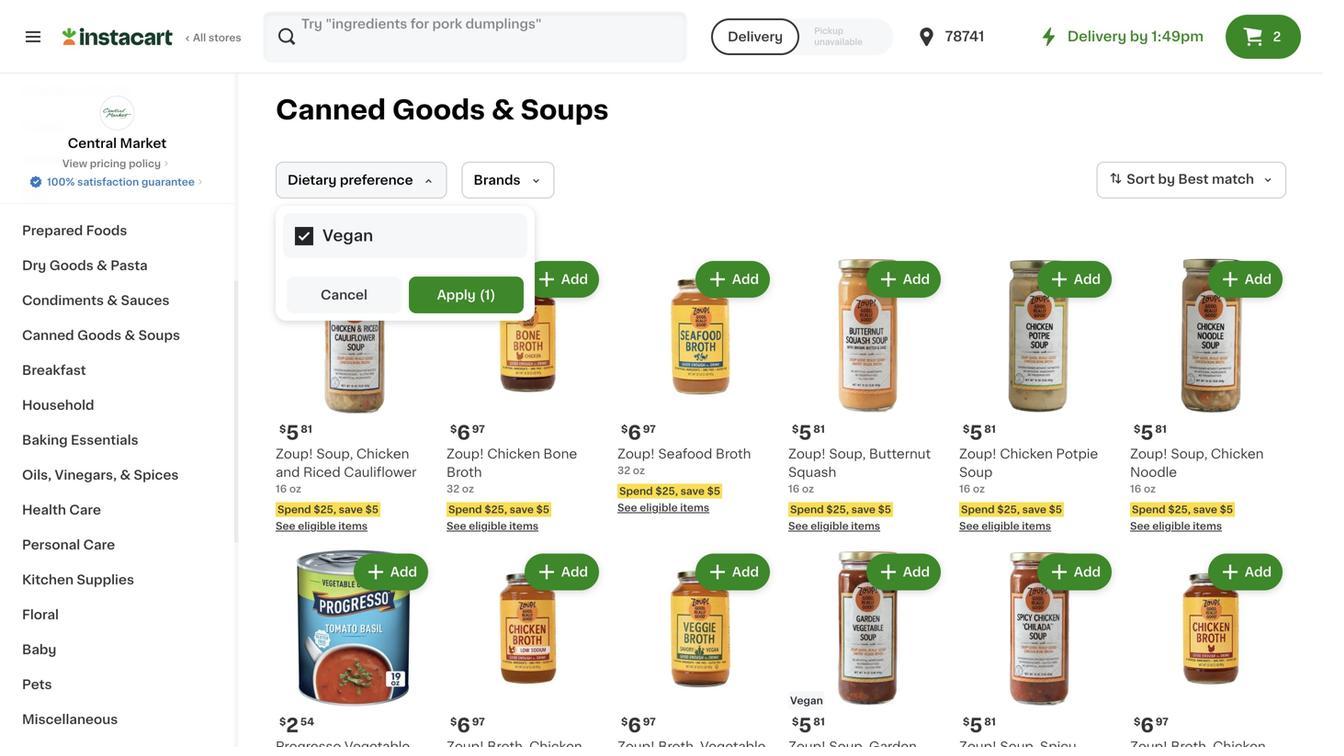 Task type: describe. For each thing, give the bounding box(es) containing it.
cauliflower
[[344, 466, 417, 479]]

0 vertical spatial canned goods & soups
[[276, 97, 609, 123]]

instacart logo image
[[63, 26, 173, 48]]

health care
[[22, 504, 101, 517]]

spend for soup
[[961, 505, 995, 515]]

5 for zoup! soup, chicken noodle
[[1141, 423, 1154, 443]]

guarantee
[[141, 177, 195, 187]]

dry goods & pasta
[[22, 259, 148, 272]]

$5 for zoup! soup, chicken noodle
[[1220, 505, 1234, 515]]

by for delivery
[[1130, 30, 1149, 43]]

match
[[1212, 173, 1255, 186]]

supplies
[[77, 574, 134, 586]]

zoup! for 32
[[618, 448, 655, 460]]

oz for zoup! soup, butternut squash
[[802, 484, 814, 494]]

central market
[[68, 137, 167, 150]]

prepared foods link
[[11, 213, 223, 248]]

riced
[[303, 466, 341, 479]]

delivery by 1:49pm
[[1068, 30, 1204, 43]]

view
[[62, 159, 87, 169]]

zoup! for noodle
[[1131, 448, 1168, 460]]

zoup! chicken bone broth 32 oz
[[447, 448, 577, 494]]

eligible for squash
[[811, 521, 849, 531]]

$25, for soup
[[998, 505, 1020, 515]]

personal care
[[22, 539, 115, 551]]

health care link
[[11, 493, 223, 528]]

brands
[[474, 174, 521, 187]]

$ 2 54
[[279, 716, 314, 735]]

& left spices in the left bottom of the page
[[120, 469, 131, 482]]

spend for noodle
[[1132, 505, 1166, 515]]

soup, for squash
[[829, 448, 866, 460]]

market
[[120, 137, 167, 150]]

16 for zoup! soup, butternut squash
[[789, 484, 800, 494]]

condiments & sauces link
[[11, 283, 223, 318]]

service type group
[[711, 18, 894, 55]]

deli
[[22, 189, 48, 202]]

81 for zoup! soup, chicken noodle
[[1156, 424, 1167, 434]]

baking
[[22, 434, 68, 447]]

spend $25, save $5 see eligible items for 32
[[618, 486, 721, 513]]

noodle
[[1131, 466, 1177, 479]]

soups inside "link"
[[138, 329, 180, 342]]

& left sauces
[[107, 294, 118, 307]]

Best match Sort by field
[[1097, 162, 1287, 199]]

32 inside the zoup! chicken bone broth 32 oz
[[447, 484, 460, 494]]

)
[[490, 289, 496, 301]]

zoup! soup, butternut squash 16 oz
[[789, 448, 931, 494]]

16 for zoup! soup, chicken noodle
[[1131, 484, 1142, 494]]

(
[[480, 289, 485, 301]]

and
[[276, 466, 300, 479]]

& left candy
[[73, 85, 84, 97]]

5 for zoup! chicken potpie soup
[[970, 423, 983, 443]]

vegan
[[790, 696, 823, 706]]

view pricing policy
[[62, 159, 161, 169]]

81 for zoup! soup, chicken and riced cauliflower
[[301, 424, 312, 434]]

preference
[[340, 174, 413, 187]]

spend for squash
[[790, 505, 824, 515]]

spend $25, save $5 see eligible items for and
[[276, 505, 379, 531]]

items for soup
[[1022, 521, 1052, 531]]

bakery
[[22, 154, 69, 167]]

baby
[[22, 643, 56, 656]]

spend $25, save $5 see eligible items for soup
[[960, 505, 1063, 531]]

condiments
[[22, 294, 104, 307]]

cancel
[[321, 289, 368, 301]]

floral
[[22, 608, 59, 621]]

zoup! seafood broth 32 oz
[[618, 448, 751, 476]]

health
[[22, 504, 66, 517]]

baking essentials link
[[11, 423, 223, 458]]

oils, vinegars, & spices
[[22, 469, 179, 482]]

$ 5 81 for zoup! chicken potpie soup
[[963, 423, 996, 443]]

items for 32
[[680, 503, 710, 513]]

household
[[22, 399, 94, 412]]

spices
[[134, 469, 179, 482]]

snacks & candy link
[[11, 74, 223, 108]]

16 inside zoup! soup, chicken and riced cauliflower 16 oz
[[276, 484, 287, 494]]

breakfast link
[[11, 353, 223, 388]]

foods
[[86, 224, 127, 237]]

vinegars,
[[55, 469, 117, 482]]

essentials
[[71, 434, 138, 447]]

0 vertical spatial goods
[[392, 97, 485, 123]]

$ 5 81 for zoup! soup, chicken noodle
[[1134, 423, 1167, 443]]

household link
[[11, 388, 223, 423]]

all stores link
[[63, 11, 243, 63]]

spend for and
[[278, 505, 311, 515]]

5 for zoup! soup, chicken and riced cauliflower
[[286, 423, 299, 443]]

16 for zoup! chicken potpie soup
[[960, 484, 971, 494]]

$25, for and
[[314, 505, 336, 515]]

satisfaction
[[77, 177, 139, 187]]

delivery for delivery by 1:49pm
[[1068, 30, 1127, 43]]

100% satisfaction guarantee
[[47, 177, 195, 187]]

eligible for 32
[[640, 503, 678, 513]]

delivery by 1:49pm link
[[1038, 26, 1204, 48]]

spend for 32
[[619, 486, 653, 496]]

broth inside the zoup! chicken bone broth 32 oz
[[447, 466, 482, 479]]

canned inside canned goods & soups "link"
[[22, 329, 74, 342]]

delivery for delivery
[[728, 30, 783, 43]]

save for and
[[339, 505, 363, 515]]

oils,
[[22, 469, 52, 482]]

1:49pm
[[1152, 30, 1204, 43]]

see for squash
[[789, 521, 808, 531]]

see for 32
[[618, 503, 638, 513]]

floral link
[[11, 597, 223, 632]]

81 for zoup! chicken potpie soup
[[985, 424, 996, 434]]

stores
[[209, 33, 241, 43]]

$ 5 81 for zoup! soup, butternut squash
[[792, 423, 825, 443]]

by for sort
[[1158, 173, 1176, 186]]

seafood
[[658, 448, 713, 460]]

eligible for soup
[[982, 521, 1020, 531]]

54
[[300, 717, 314, 727]]

$25, for 32
[[656, 486, 678, 496]]

bakery link
[[11, 143, 223, 178]]

oz inside zoup! soup, chicken and riced cauliflower 16 oz
[[289, 484, 301, 494]]

pets link
[[11, 667, 223, 702]]

goods for dry goods & pasta link
[[49, 259, 94, 272]]

zoup! soup, chicken noodle 16 oz
[[1131, 448, 1264, 494]]

bone
[[544, 448, 577, 460]]

soup
[[960, 466, 993, 479]]

dietary preference button
[[276, 162, 447, 199]]

spend $25, save $5 see eligible items for broth
[[447, 505, 550, 531]]

dietary preference
[[288, 174, 413, 187]]

zoup! for soup
[[960, 448, 997, 460]]

personal
[[22, 539, 80, 551]]

& up brands dropdown button
[[492, 97, 515, 123]]

save for broth
[[510, 505, 534, 515]]

dietary
[[288, 174, 337, 187]]

broth inside zoup! seafood broth 32 oz
[[716, 448, 751, 460]]

prepared foods
[[22, 224, 127, 237]]

2 button
[[1226, 15, 1301, 59]]



Task type: vqa. For each thing, say whether or not it's contained in the screenshot.
may in the A bag fee may be added to your final total if required by law or the retailer. The fee will be visible on your receipt after delivery.
no



Task type: locate. For each thing, give the bounding box(es) containing it.
5 zoup! from the left
[[960, 448, 997, 460]]

dry
[[22, 259, 46, 272]]

1 vertical spatial by
[[1158, 173, 1176, 186]]

soup, up squash
[[829, 448, 866, 460]]

canned
[[276, 97, 386, 123], [22, 329, 74, 342]]

canned goods & soups inside "link"
[[22, 329, 180, 342]]

Search field
[[265, 13, 686, 61]]

1 horizontal spatial delivery
[[1068, 30, 1127, 43]]

2
[[1273, 30, 1282, 43], [286, 716, 299, 735]]

save down the zoup! chicken bone broth 32 oz
[[510, 505, 534, 515]]

condiments & sauces
[[22, 294, 170, 307]]

care up supplies
[[83, 539, 115, 551]]

78741 button
[[916, 11, 1026, 63]]

soup, inside zoup! soup, chicken noodle 16 oz
[[1171, 448, 1208, 460]]

see down noodle
[[1131, 521, 1150, 531]]

chicken inside zoup! soup, chicken noodle 16 oz
[[1211, 448, 1264, 460]]

spend $25, save $5 see eligible items down 'zoup! chicken potpie soup 16 oz'
[[960, 505, 1063, 531]]

spend $25, save $5 see eligible items down zoup! soup, butternut squash 16 oz
[[789, 505, 892, 531]]

product group containing 2
[[276, 550, 432, 747]]

81 for zoup! soup, butternut squash
[[814, 424, 825, 434]]

1 vertical spatial 32
[[447, 484, 460, 494]]

soups
[[521, 97, 609, 123], [138, 329, 180, 342]]

16 inside 'zoup! chicken potpie soup 16 oz'
[[960, 484, 971, 494]]

0 vertical spatial care
[[69, 504, 101, 517]]

broth right "seafood"
[[716, 448, 751, 460]]

cancel button
[[287, 277, 402, 313]]

add button inside product group
[[355, 556, 426, 589]]

spend down noodle
[[1132, 505, 1166, 515]]

canned goods & soups link
[[11, 318, 223, 353]]

zoup! soup, chicken and riced cauliflower 16 oz
[[276, 448, 417, 494]]

pets
[[22, 678, 52, 691]]

soup, inside zoup! soup, butternut squash 16 oz
[[829, 448, 866, 460]]

see for noodle
[[1131, 521, 1150, 531]]

items down 'zoup! chicken potpie soup 16 oz'
[[1022, 521, 1052, 531]]

zoup! inside zoup! soup, butternut squash 16 oz
[[789, 448, 826, 460]]

all stores
[[193, 33, 241, 43]]

spend $25, save $5 see eligible items down zoup! soup, chicken noodle 16 oz
[[1131, 505, 1234, 531]]

spend $25, save $5 see eligible items down zoup! seafood broth 32 oz
[[618, 486, 721, 513]]

miscellaneous
[[22, 713, 118, 726]]

kitchen supplies
[[22, 574, 134, 586]]

items down zoup! soup, butternut squash 16 oz
[[851, 521, 881, 531]]

save for soup
[[1023, 505, 1047, 515]]

zoup! inside zoup! soup, chicken noodle 16 oz
[[1131, 448, 1168, 460]]

oz for zoup! chicken potpie soup
[[973, 484, 985, 494]]

$5 down the cauliflower
[[365, 505, 379, 515]]

3 zoup! from the left
[[618, 448, 655, 460]]

care inside personal care link
[[83, 539, 115, 551]]

items down the zoup! chicken bone broth 32 oz
[[509, 521, 539, 531]]

see down and
[[276, 521, 296, 531]]

candy
[[87, 85, 131, 97]]

1 soup, from the left
[[317, 448, 353, 460]]

None search field
[[263, 11, 688, 63]]

3 soup, from the left
[[1171, 448, 1208, 460]]

0 horizontal spatial soups
[[138, 329, 180, 342]]

chicken
[[357, 448, 409, 460], [487, 448, 540, 460], [1000, 448, 1053, 460], [1211, 448, 1264, 460]]

goods down "search" field
[[392, 97, 485, 123]]

care inside 'health care' link
[[69, 504, 101, 517]]

1 horizontal spatial canned
[[276, 97, 386, 123]]

soups down sauces
[[138, 329, 180, 342]]

zoup! for and
[[276, 448, 313, 460]]

by inside field
[[1158, 173, 1176, 186]]

delivery
[[1068, 30, 1127, 43], [728, 30, 783, 43]]

1 horizontal spatial broth
[[716, 448, 751, 460]]

$ 5 81 for zoup! soup, chicken and riced cauliflower
[[279, 423, 312, 443]]

0 horizontal spatial broth
[[447, 466, 482, 479]]

care
[[69, 504, 101, 517], [83, 539, 115, 551]]

eligible down riced
[[298, 521, 336, 531]]

care for health care
[[69, 504, 101, 517]]

save for squash
[[852, 505, 876, 515]]

oz for zoup! chicken bone broth
[[462, 484, 474, 494]]

best match
[[1179, 173, 1255, 186]]

1 zoup! from the left
[[276, 448, 313, 460]]

oils, vinegars, & spices link
[[11, 458, 223, 493]]

0 vertical spatial 32
[[618, 466, 631, 476]]

zoup! inside 'zoup! chicken potpie soup 16 oz'
[[960, 448, 997, 460]]

16 down noodle
[[1131, 484, 1142, 494]]

oz for zoup! soup, chicken noodle
[[1144, 484, 1156, 494]]

chicken inside the zoup! chicken bone broth 32 oz
[[487, 448, 540, 460]]

sort
[[1127, 173, 1155, 186]]

0 horizontal spatial 32
[[447, 484, 460, 494]]

$25, down 'zoup! chicken potpie soup 16 oz'
[[998, 505, 1020, 515]]

policy
[[129, 159, 161, 169]]

spend down the zoup! chicken bone broth 32 oz
[[449, 505, 482, 515]]

16 inside zoup! soup, butternut squash 16 oz
[[789, 484, 800, 494]]

items down zoup! seafood broth 32 oz
[[680, 503, 710, 513]]

pricing
[[90, 159, 126, 169]]

32 inside zoup! seafood broth 32 oz
[[618, 466, 631, 476]]

81
[[301, 424, 312, 434], [814, 424, 825, 434], [985, 424, 996, 434], [1156, 424, 1167, 434], [814, 717, 825, 727], [985, 717, 996, 727]]

spend $25, save $5 see eligible items down the zoup! chicken bone broth 32 oz
[[447, 505, 550, 531]]

sauces
[[121, 294, 170, 307]]

eligible down noodle
[[1153, 521, 1191, 531]]

chicken inside 'zoup! chicken potpie soup 16 oz'
[[1000, 448, 1053, 460]]

16
[[276, 484, 287, 494], [789, 484, 800, 494], [960, 484, 971, 494], [1131, 484, 1142, 494]]

soups up brands dropdown button
[[521, 97, 609, 123]]

0 horizontal spatial canned
[[22, 329, 74, 342]]

$5 down zoup! soup, butternut squash 16 oz
[[878, 505, 892, 515]]

zoup! for broth
[[447, 448, 484, 460]]

zoup!
[[276, 448, 313, 460], [447, 448, 484, 460], [618, 448, 655, 460], [789, 448, 826, 460], [960, 448, 997, 460], [1131, 448, 1168, 460]]

0 horizontal spatial soup,
[[317, 448, 353, 460]]

see down zoup! seafood broth 32 oz
[[618, 503, 638, 513]]

1 vertical spatial goods
[[49, 259, 94, 272]]

spend $25, save $5 see eligible items for noodle
[[1131, 505, 1234, 531]]

oz inside zoup! seafood broth 32 oz
[[633, 466, 645, 476]]

0 vertical spatial 2
[[1273, 30, 1282, 43]]

0 horizontal spatial 2
[[286, 716, 299, 735]]

$25, for broth
[[485, 505, 507, 515]]

1 vertical spatial soups
[[138, 329, 180, 342]]

oz inside zoup! soup, chicken noodle 16 oz
[[1144, 484, 1156, 494]]

add inside button
[[390, 566, 417, 579]]

central market link
[[68, 96, 167, 153]]

oz inside zoup! soup, butternut squash 16 oz
[[802, 484, 814, 494]]

1 vertical spatial broth
[[447, 466, 482, 479]]

zoup! inside zoup! soup, chicken and riced cauliflower 16 oz
[[276, 448, 313, 460]]

$5 for zoup! soup, chicken and riced cauliflower
[[365, 505, 379, 515]]

$25, down riced
[[314, 505, 336, 515]]

eligible for and
[[298, 521, 336, 531]]

1 horizontal spatial 2
[[1273, 30, 1282, 43]]

kitchen supplies link
[[11, 563, 223, 597]]

canned up dietary
[[276, 97, 386, 123]]

1 vertical spatial canned goods & soups
[[22, 329, 180, 342]]

16 down squash
[[789, 484, 800, 494]]

save down zoup! soup, chicken noodle 16 oz
[[1194, 505, 1218, 515]]

delivery button
[[711, 18, 800, 55]]

6
[[457, 423, 470, 443], [628, 423, 641, 443], [457, 716, 470, 735], [628, 716, 641, 735], [1141, 716, 1154, 735]]

soup, up noodle
[[1171, 448, 1208, 460]]

apply
[[437, 289, 476, 301]]

1 16 from the left
[[276, 484, 287, 494]]

spend down 'soup'
[[961, 505, 995, 515]]

32
[[618, 466, 631, 476], [447, 484, 460, 494]]

see down squash
[[789, 521, 808, 531]]

& up breakfast link
[[125, 329, 135, 342]]

save down zoup! soup, chicken and riced cauliflower 16 oz
[[339, 505, 363, 515]]

3 chicken from the left
[[1000, 448, 1053, 460]]

broth right the cauliflower
[[447, 466, 482, 479]]

items down zoup! soup, chicken and riced cauliflower 16 oz
[[339, 521, 368, 531]]

snacks
[[22, 85, 70, 97]]

$ 5 81
[[279, 423, 312, 443], [792, 423, 825, 443], [963, 423, 996, 443], [1134, 423, 1167, 443], [792, 716, 825, 735], [963, 716, 996, 735]]

soup, up riced
[[317, 448, 353, 460]]

2 16 from the left
[[789, 484, 800, 494]]

2 vertical spatial goods
[[77, 329, 121, 342]]

save
[[681, 486, 705, 496], [339, 505, 363, 515], [510, 505, 534, 515], [852, 505, 876, 515], [1023, 505, 1047, 515], [1194, 505, 1218, 515]]

spend $25, save $5 see eligible items for squash
[[789, 505, 892, 531]]

see down 'soup'
[[960, 521, 979, 531]]

spend down zoup! seafood broth 32 oz
[[619, 486, 653, 496]]

0 horizontal spatial canned goods & soups
[[22, 329, 180, 342]]

0 horizontal spatial delivery
[[728, 30, 783, 43]]

3 16 from the left
[[960, 484, 971, 494]]

16 down and
[[276, 484, 287, 494]]

& inside "link"
[[125, 329, 135, 342]]

miscellaneous link
[[11, 702, 223, 737]]

4 zoup! from the left
[[789, 448, 826, 460]]

eligible down squash
[[811, 521, 849, 531]]

$5 down 'zoup! chicken potpie soup 16 oz'
[[1049, 505, 1063, 515]]

save for noodle
[[1194, 505, 1218, 515]]

spend down and
[[278, 505, 311, 515]]

oz inside 'zoup! chicken potpie soup 16 oz'
[[973, 484, 985, 494]]

$25, for noodle
[[1169, 505, 1191, 515]]

by
[[1130, 30, 1149, 43], [1158, 173, 1176, 186]]

$25, for squash
[[827, 505, 849, 515]]

4 16 from the left
[[1131, 484, 1142, 494]]

spend for broth
[[449, 505, 482, 515]]

$5 for zoup! soup, butternut squash
[[878, 505, 892, 515]]

$25, down zoup! soup, butternut squash 16 oz
[[827, 505, 849, 515]]

brands button
[[462, 162, 555, 199]]

see for broth
[[447, 521, 467, 531]]

baking essentials
[[22, 434, 138, 447]]

spend $25, save $5 see eligible items
[[618, 486, 721, 513], [276, 505, 379, 531], [447, 505, 550, 531], [789, 505, 892, 531], [960, 505, 1063, 531], [1131, 505, 1234, 531]]

all
[[193, 33, 206, 43]]

see down the zoup! chicken bone broth 32 oz
[[447, 521, 467, 531]]

16 inside zoup! soup, chicken noodle 16 oz
[[1131, 484, 1142, 494]]

frozen
[[22, 119, 67, 132]]

$25, down zoup! soup, chicken noodle 16 oz
[[1169, 505, 1191, 515]]

zoup! inside the zoup! chicken bone broth 32 oz
[[447, 448, 484, 460]]

canned up breakfast on the left of page
[[22, 329, 74, 342]]

1 vertical spatial care
[[83, 539, 115, 551]]

kitchen
[[22, 574, 74, 586]]

$ 6 97
[[450, 423, 485, 443], [621, 423, 656, 443], [450, 716, 485, 735], [621, 716, 656, 735], [1134, 716, 1169, 735]]

by left 1:49pm
[[1130, 30, 1149, 43]]

0 vertical spatial canned
[[276, 97, 386, 123]]

2 soup, from the left
[[829, 448, 866, 460]]

4 chicken from the left
[[1211, 448, 1264, 460]]

2 zoup! from the left
[[447, 448, 484, 460]]

1 horizontal spatial 32
[[618, 466, 631, 476]]

eligible for noodle
[[1153, 521, 1191, 531]]

items for and
[[339, 521, 368, 531]]

product group
[[276, 257, 432, 534], [447, 257, 603, 534], [618, 257, 774, 515], [789, 257, 945, 534], [960, 257, 1116, 534], [1131, 257, 1287, 534], [276, 550, 432, 747], [447, 550, 603, 747], [618, 550, 774, 747], [789, 550, 945, 747], [960, 550, 1116, 747], [1131, 550, 1287, 747]]

save down zoup! seafood broth 32 oz
[[681, 486, 705, 496]]

0 vertical spatial soups
[[521, 97, 609, 123]]

1
[[485, 289, 490, 301]]

goods inside "link"
[[77, 329, 121, 342]]

central market logo image
[[100, 96, 135, 131]]

6 zoup! from the left
[[1131, 448, 1168, 460]]

16 down 'soup'
[[960, 484, 971, 494]]

add
[[390, 273, 417, 286], [561, 273, 588, 286], [732, 273, 759, 286], [903, 273, 930, 286], [1074, 273, 1101, 286], [1245, 273, 1272, 286], [390, 566, 417, 579], [561, 566, 588, 579], [732, 566, 759, 579], [903, 566, 930, 579], [1074, 566, 1101, 579], [1245, 566, 1272, 579]]

personal care link
[[11, 528, 223, 563]]

eligible down zoup! seafood broth 32 oz
[[640, 503, 678, 513]]

$5 down the zoup! chicken bone broth 32 oz
[[536, 505, 550, 515]]

eligible for broth
[[469, 521, 507, 531]]

100%
[[47, 177, 75, 187]]

by right sort
[[1158, 173, 1176, 186]]

goods for canned goods & soups "link"
[[77, 329, 121, 342]]

0 vertical spatial by
[[1130, 30, 1149, 43]]

1 horizontal spatial by
[[1158, 173, 1176, 186]]

1 horizontal spatial soup,
[[829, 448, 866, 460]]

zoup! chicken potpie soup 16 oz
[[960, 448, 1099, 494]]

see
[[618, 503, 638, 513], [276, 521, 296, 531], [447, 521, 467, 531], [789, 521, 808, 531], [960, 521, 979, 531], [1131, 521, 1150, 531]]

$5 for zoup! seafood broth
[[707, 486, 721, 496]]

$5 for zoup! chicken bone broth
[[536, 505, 550, 515]]

view pricing policy link
[[62, 156, 172, 171]]

oz
[[633, 466, 645, 476], [289, 484, 301, 494], [462, 484, 474, 494], [802, 484, 814, 494], [973, 484, 985, 494], [1144, 484, 1156, 494]]

eligible down 'soup'
[[982, 521, 1020, 531]]

broth
[[716, 448, 751, 460], [447, 466, 482, 479]]

canned goods & soups down condiments & sauces
[[22, 329, 180, 342]]

$5
[[707, 486, 721, 496], [365, 505, 379, 515], [536, 505, 550, 515], [878, 505, 892, 515], [1049, 505, 1063, 515], [1220, 505, 1234, 515]]

1 vertical spatial 2
[[286, 716, 299, 735]]

goods down condiments & sauces
[[77, 329, 121, 342]]

1 vertical spatial canned
[[22, 329, 74, 342]]

save down zoup! soup, butternut squash 16 oz
[[852, 505, 876, 515]]

see for and
[[276, 521, 296, 531]]

care down vinegars,
[[69, 504, 101, 517]]

$5 down zoup! seafood broth 32 oz
[[707, 486, 721, 496]]

chicken inside zoup! soup, chicken and riced cauliflower 16 oz
[[357, 448, 409, 460]]

canned goods & soups down "search" field
[[276, 97, 609, 123]]

soup, for noodle
[[1171, 448, 1208, 460]]

soup, for and
[[317, 448, 353, 460]]

zoup! for squash
[[789, 448, 826, 460]]

2 inside the 2 button
[[1273, 30, 1282, 43]]

zoup! inside zoup! seafood broth 32 oz
[[618, 448, 655, 460]]

$25, down zoup! seafood broth 32 oz
[[656, 486, 678, 496]]

spend down squash
[[790, 505, 824, 515]]

items down zoup! soup, chicken noodle 16 oz
[[1193, 521, 1223, 531]]

save for 32
[[681, 486, 705, 496]]

$5 for zoup! chicken potpie soup
[[1049, 505, 1063, 515]]

2 chicken from the left
[[487, 448, 540, 460]]

pasta
[[111, 259, 148, 272]]

0 horizontal spatial by
[[1130, 30, 1149, 43]]

see for soup
[[960, 521, 979, 531]]

breakfast
[[22, 364, 86, 377]]

& left 'pasta'
[[97, 259, 107, 272]]

frozen link
[[11, 108, 223, 143]]

0 vertical spatial broth
[[716, 448, 751, 460]]

butternut
[[869, 448, 931, 460]]

$5 down zoup! soup, chicken noodle 16 oz
[[1220, 505, 1234, 515]]

$ inside $ 2 54
[[279, 717, 286, 727]]

potpie
[[1056, 448, 1099, 460]]

care for personal care
[[83, 539, 115, 551]]

2 horizontal spatial soup,
[[1171, 448, 1208, 460]]

items for broth
[[509, 521, 539, 531]]

oz inside the zoup! chicken bone broth 32 oz
[[462, 484, 474, 494]]

snacks & candy
[[22, 85, 131, 97]]

save down 'zoup! chicken potpie soup 16 oz'
[[1023, 505, 1047, 515]]

$25, down the zoup! chicken bone broth 32 oz
[[485, 505, 507, 515]]

baby link
[[11, 632, 223, 667]]

prepared
[[22, 224, 83, 237]]

eligible down the zoup! chicken bone broth 32 oz
[[469, 521, 507, 531]]

dry goods & pasta link
[[11, 248, 223, 283]]

spend $25, save $5 see eligible items down riced
[[276, 505, 379, 531]]

5 for zoup! soup, butternut squash
[[799, 423, 812, 443]]

1 horizontal spatial soups
[[521, 97, 609, 123]]

delivery inside button
[[728, 30, 783, 43]]

goods down prepared foods
[[49, 259, 94, 272]]

items for noodle
[[1193, 521, 1223, 531]]

items for squash
[[851, 521, 881, 531]]

soup, inside zoup! soup, chicken and riced cauliflower 16 oz
[[317, 448, 353, 460]]

5
[[286, 423, 299, 443], [799, 423, 812, 443], [970, 423, 983, 443], [1141, 423, 1154, 443], [799, 716, 812, 735], [970, 716, 983, 735]]

1 horizontal spatial canned goods & soups
[[276, 97, 609, 123]]

100% satisfaction guarantee button
[[29, 171, 206, 189]]

best
[[1179, 173, 1209, 186]]

1 chicken from the left
[[357, 448, 409, 460]]

apply ( 1 )
[[437, 289, 496, 301]]



